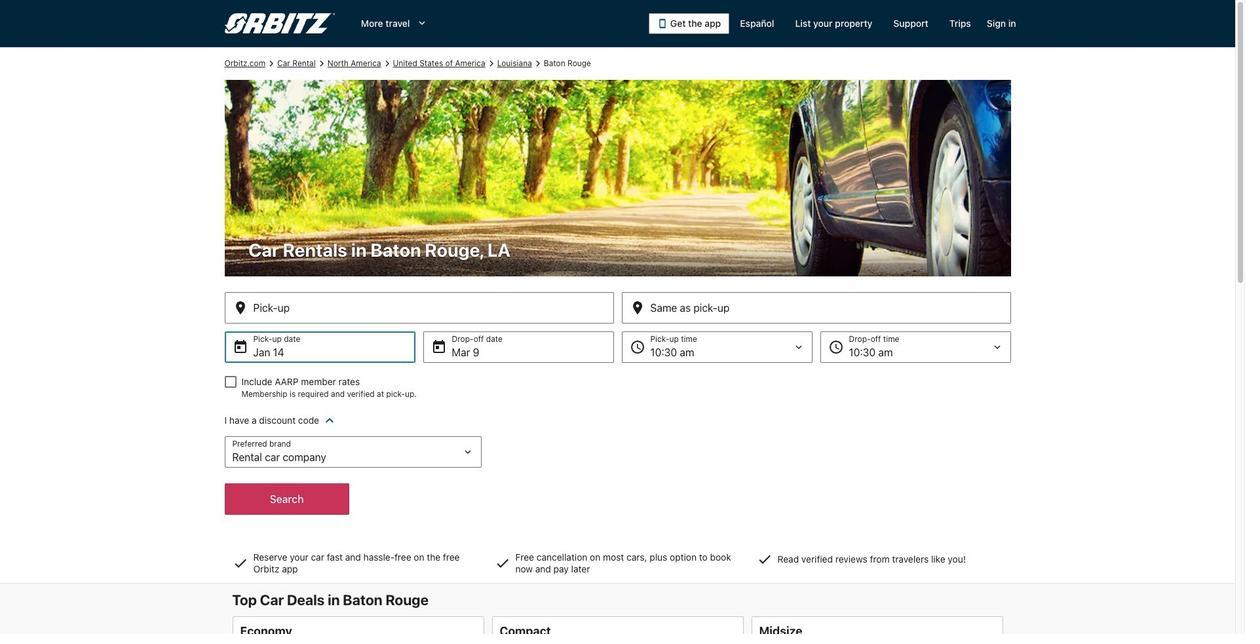 Task type: vqa. For each thing, say whether or not it's contained in the screenshot.
"ACTIVE" icon
yes



Task type: describe. For each thing, give the bounding box(es) containing it.
orbitz logo image
[[224, 13, 335, 34]]

1 directional image from the left
[[316, 58, 328, 69]]

active image
[[322, 413, 338, 429]]

1 directional image from the left
[[266, 58, 277, 69]]

breadcrumbs region
[[0, 47, 1235, 584]]

3 directional image from the left
[[485, 58, 497, 69]]

2 directional image from the left
[[532, 58, 544, 69]]



Task type: locate. For each thing, give the bounding box(es) containing it.
1 horizontal spatial directional image
[[532, 58, 544, 69]]

main content
[[0, 47, 1235, 634]]

download the app button image
[[657, 18, 668, 29]]

2 horizontal spatial directional image
[[485, 58, 497, 69]]

0 horizontal spatial directional image
[[266, 58, 277, 69]]

1 horizontal spatial directional image
[[381, 58, 393, 69]]

0 horizontal spatial directional image
[[316, 58, 328, 69]]

2 directional image from the left
[[381, 58, 393, 69]]

directional image
[[316, 58, 328, 69], [381, 58, 393, 69], [485, 58, 497, 69]]

directional image
[[266, 58, 277, 69], [532, 58, 544, 69]]



